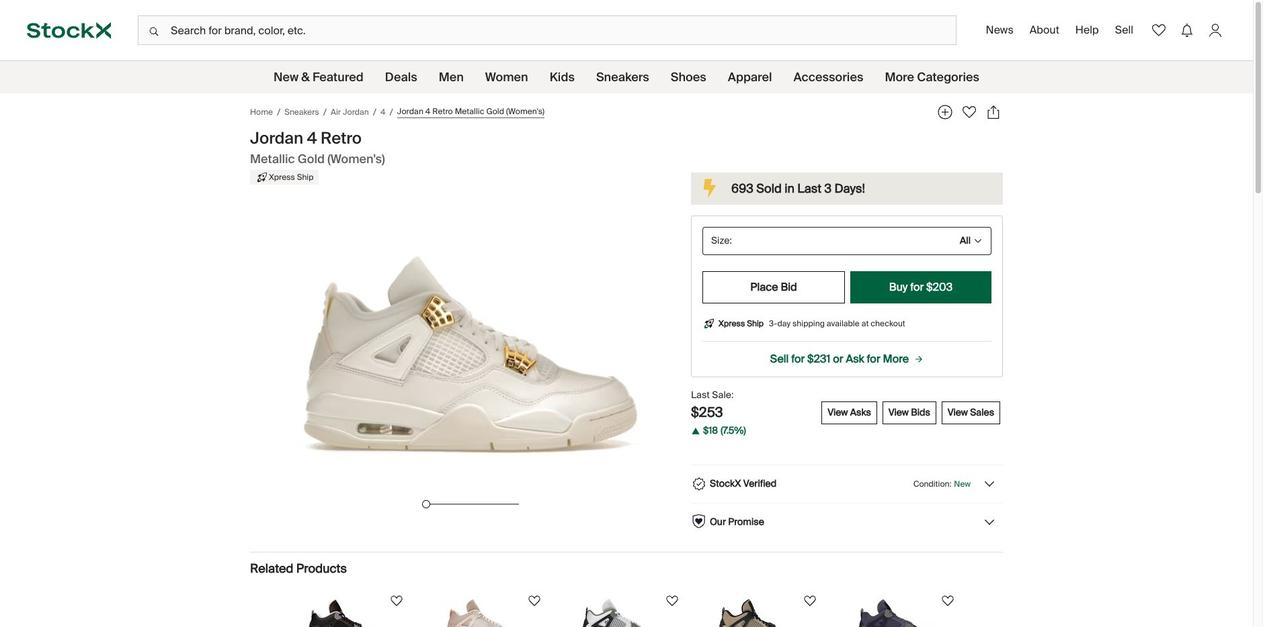 Task type: locate. For each thing, give the bounding box(es) containing it.
3 follow image from the left
[[940, 594, 956, 610]]

1 follow image from the left
[[389, 594, 405, 610]]

stockx logo image
[[27, 22, 111, 39]]

toggle promise value prop image
[[983, 516, 996, 530]]

jordan 4 retro shimmer (women's) image
[[437, 600, 531, 628]]

follow image for jordan 4 retro starfish (women's) image
[[389, 594, 405, 610]]

0 horizontal spatial follow image
[[389, 594, 405, 610]]

1 horizontal spatial follow image
[[664, 594, 680, 610]]

jordan 4 retro metallic gold (women's) 0 image
[[277, 200, 664, 496]]

toggle authenticity value prop image
[[983, 478, 996, 491]]

jordan 4 retro canyon purple (women's) image
[[850, 600, 944, 628]]

notification icon image
[[1178, 21, 1197, 40]]

0 horizontal spatial follow image
[[526, 594, 543, 610]]

360 slider track slider
[[422, 501, 430, 509]]

jordan 4 retro seafoam (women's) image
[[575, 600, 669, 628]]

1 follow image from the left
[[526, 594, 543, 610]]

jordan 4 retro fossil (women's) image
[[712, 600, 806, 628]]

2 follow image from the left
[[664, 594, 680, 610]]

follow image
[[389, 594, 405, 610], [802, 594, 818, 610], [940, 594, 956, 610]]

follow image
[[526, 594, 543, 610], [664, 594, 680, 610]]

follow image for the jordan 4 retro canyon purple (women's) image
[[940, 594, 956, 610]]

2 follow image from the left
[[802, 594, 818, 610]]

2 horizontal spatial follow image
[[940, 594, 956, 610]]

follow image for jordan 4 retro seafoam (women's) image
[[664, 594, 680, 610]]

1 horizontal spatial follow image
[[802, 594, 818, 610]]



Task type: vqa. For each thing, say whether or not it's contained in the screenshot.
155mm inside the VERSACE MEDUSA AEVITAS 155MM PLATFORM PUMPS LILAC SATIN
no



Task type: describe. For each thing, give the bounding box(es) containing it.
product category switcher element
[[0, 61, 1253, 93]]

my account image
[[1206, 21, 1225, 40]]

Search... search field
[[138, 15, 956, 45]]

share image
[[984, 103, 1003, 122]]

favorite image
[[960, 103, 979, 122]]

all favorites image
[[1150, 21, 1169, 40]]

follow image for jordan 4 retro shimmer (women's) image
[[526, 594, 543, 610]]

follow image for jordan 4 retro fossil (women's) image
[[802, 594, 818, 610]]

add to portfolio image
[[936, 103, 955, 122]]

693 sold in last 3 days! image
[[694, 173, 726, 205]]

jordan 4 retro starfish (women's) image
[[299, 600, 393, 628]]



